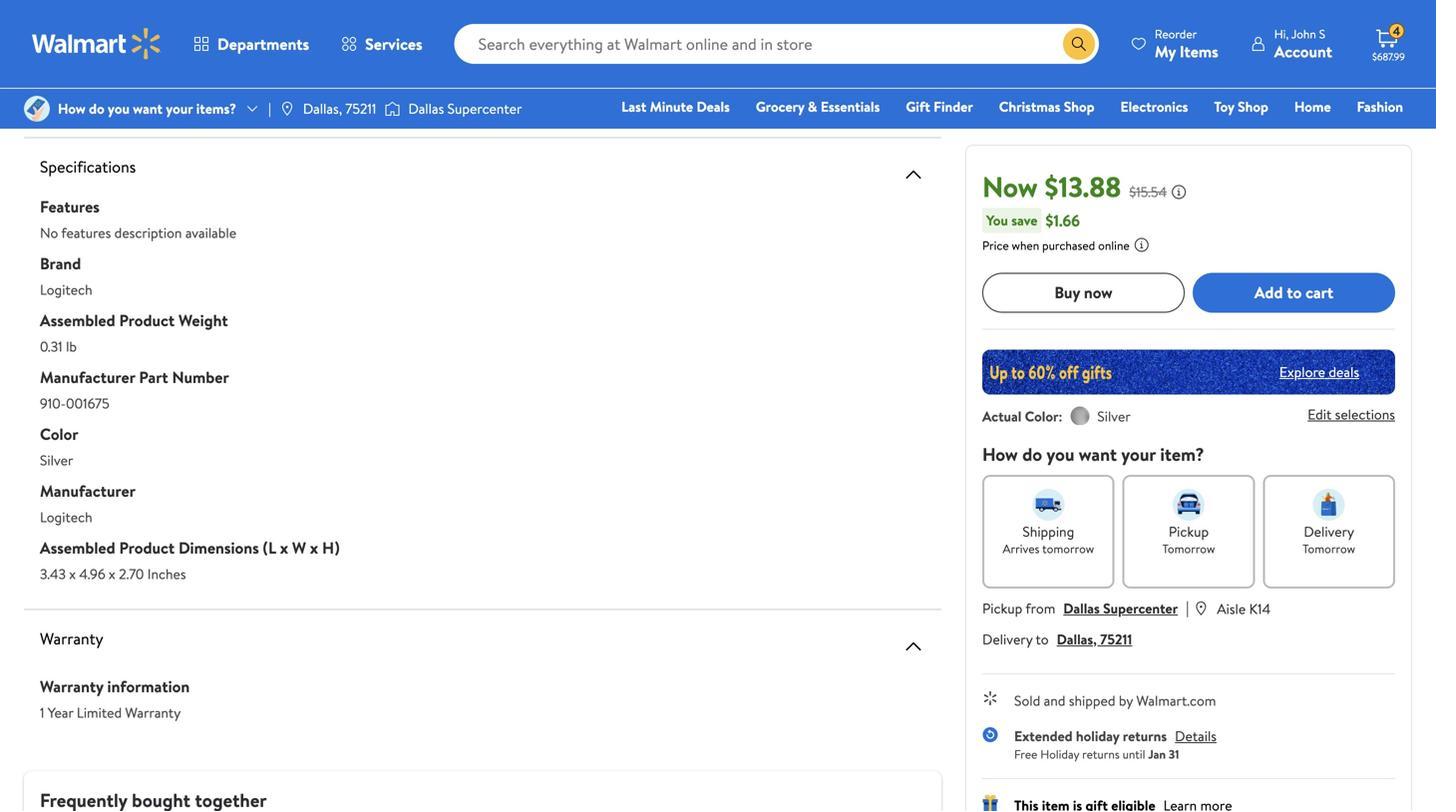 Task type: describe. For each thing, give the bounding box(es) containing it.
toy
[[1215, 97, 1235, 116]]

color inside features no features description available brand logitech assembled product weight 0.31 lb manufacturer part number 910-001675 color silver manufacturer logitech assembled product dimensions (l x w x h) 3.43 x 4.96 x 2.70 inches
[[40, 423, 78, 445]]

walmart+ link
[[1335, 124, 1413, 145]]

online
[[1098, 237, 1130, 254]]

your for how do you want your item?
[[1122, 442, 1156, 467]]

now
[[1084, 281, 1113, 303]]

holiday
[[1041, 745, 1080, 762]]

until
[[1123, 745, 1146, 762]]

1 product from the top
[[119, 309, 175, 331]]

one debit link
[[1242, 124, 1327, 145]]

last minute deals
[[622, 97, 730, 116]]

to inside we aim to show you accurate product information. manufacturers, suppliers and others provide what you see here, and we have not verified it. see our disclaimer
[[111, 71, 124, 91]]

1
[[40, 703, 44, 722]]

shop for toy shop
[[1238, 97, 1269, 116]]

0 vertical spatial dallas
[[408, 99, 444, 118]]

intent image for shipping image
[[1033, 489, 1065, 521]]

and left works
[[125, 36, 147, 56]]

x right (l
[[280, 537, 288, 559]]

explore
[[1280, 362, 1326, 382]]

(l
[[263, 537, 276, 559]]

year
[[48, 703, 73, 722]]

reorder my items
[[1155, 25, 1219, 62]]

buy now
[[1055, 281, 1113, 303]]

not
[[834, 71, 854, 91]]

1 manufacturer from the top
[[40, 366, 135, 388]]

1 horizontal spatial returns
[[1123, 726, 1167, 745]]

selections
[[1335, 405, 1396, 424]]

christmas shop
[[999, 97, 1095, 116]]

delivery for delivery to dallas, 75211
[[983, 629, 1033, 649]]

add to cart button
[[1193, 273, 1396, 313]]

now
[[983, 167, 1038, 206]]

silver inside features no features description available brand logitech assembled product weight 0.31 lb manufacturer part number 910-001675 color silver manufacturer logitech assembled product dimensions (l x w x h) 3.43 x 4.96 x 2.70 inches
[[40, 450, 73, 470]]

others
[[550, 71, 589, 91]]

now $13.88
[[983, 167, 1122, 206]]

from
[[1026, 598, 1056, 618]]

how do you want your items?
[[58, 99, 236, 118]]

tomorrow
[[1043, 540, 1095, 557]]

hi, john s account
[[1275, 25, 1333, 62]]

manufacturers,
[[373, 71, 465, 91]]

when
[[1012, 237, 1040, 254]]

specifications
[[40, 156, 136, 178]]

you left see
[[674, 71, 696, 91]]

deals
[[697, 97, 730, 116]]

information
[[107, 675, 190, 697]]

details
[[1175, 726, 1217, 745]]

see
[[699, 71, 720, 91]]

dallas supercenter button
[[1064, 598, 1178, 618]]

do for how do you want your item?
[[1023, 442, 1043, 467]]

dimensions
[[179, 537, 259, 559]]

dallas, 75211 button
[[1057, 629, 1133, 649]]

1 with from the left
[[105, 19, 133, 38]]

registry link
[[1165, 124, 1234, 145]]

sold and shipped by walmart.com
[[1015, 691, 1217, 710]]

s
[[1320, 25, 1326, 42]]

pickup for pickup tomorrow
[[1169, 522, 1209, 541]]

as
[[426, 19, 439, 38]]

our
[[89, 92, 110, 112]]

cards
[[1113, 125, 1148, 144]]

2 works from the left
[[442, 19, 479, 38]]

arrives
[[1003, 540, 1040, 557]]

x right the w on the bottom left of the page
[[310, 537, 318, 559]]

x left 2.70
[[109, 564, 115, 584]]

gifting made easy image
[[983, 795, 999, 811]]

1 logitech from the top
[[40, 280, 92, 299]]

what
[[641, 71, 671, 91]]

have
[[803, 71, 831, 91]]

buy now button
[[983, 273, 1185, 313]]

how for how do you want your items?
[[58, 99, 86, 118]]

delivery to dallas, 75211
[[983, 629, 1133, 649]]

and left others
[[525, 71, 547, 91]]

gift finder link
[[897, 96, 982, 117]]

your for how do you want your items?
[[166, 99, 193, 118]]

aisle k14
[[1217, 599, 1271, 618]]

2 with from the left
[[483, 19, 511, 38]]

grocery & essentials
[[756, 97, 880, 116]]

means
[[639, 19, 678, 38]]

Search search field
[[455, 24, 1099, 64]]

items?
[[196, 99, 236, 118]]

chromebook,
[[515, 19, 597, 38]]

suppliers
[[469, 71, 522, 91]]

and left we
[[757, 71, 779, 91]]

and right sold
[[1044, 691, 1066, 710]]

edit selections
[[1308, 405, 1396, 424]]

1 assembled from the top
[[40, 309, 115, 331]]

supercenter inside 'pickup from dallas supercenter |'
[[1104, 598, 1178, 618]]

2 vertical spatial warranty
[[125, 703, 181, 722]]

aisle
[[1217, 599, 1246, 618]]

tomorrow for delivery
[[1303, 540, 1356, 557]]

gift finder
[[906, 97, 973, 116]]

explore deals link
[[1272, 354, 1368, 390]]

extended
[[1015, 726, 1073, 745]]

cart
[[1306, 281, 1334, 303]]

inches
[[147, 564, 186, 584]]

specifications image
[[902, 163, 926, 187]]

2.70
[[119, 564, 144, 584]]

legal information image
[[1134, 237, 1150, 253]]

features
[[61, 223, 111, 242]]

001675
[[66, 394, 110, 413]]

warranty information 1 year limited warranty
[[40, 675, 190, 722]]

edit
[[1308, 405, 1332, 424]]

with
[[255, 36, 281, 56]]

to for add to cart
[[1287, 281, 1302, 303]]

0 horizontal spatial returns
[[1083, 745, 1120, 762]]

part
[[139, 366, 168, 388]]

we aim to show you accurate product information. manufacturers, suppliers and others provide what you see here, and we have not verified it. see our disclaimer
[[64, 71, 918, 112]]

reorder
[[1155, 25, 1197, 42]]

compatibility
[[790, 19, 868, 38]]

product
[[243, 71, 291, 91]]

31
[[1169, 745, 1180, 762]]

essentials
[[821, 97, 880, 116]]

finder
[[934, 97, 973, 116]]

pickup for pickup from dallas supercenter |
[[983, 598, 1023, 618]]

last minute deals link
[[613, 96, 739, 117]]



Task type: vqa. For each thing, say whether or not it's contained in the screenshot.


Task type: locate. For each thing, give the bounding box(es) containing it.
supercenter
[[448, 99, 522, 118], [1104, 598, 1178, 618]]

2 vertical spatial your
[[1122, 442, 1156, 467]]

0 horizontal spatial gift
[[906, 97, 931, 116]]

0 horizontal spatial how
[[58, 99, 86, 118]]

verified
[[858, 71, 904, 91]]

aim
[[86, 71, 108, 91]]

75211
[[346, 99, 377, 118], [1101, 629, 1133, 649]]

1 horizontal spatial shop
[[1238, 97, 1269, 116]]

actual color :
[[983, 406, 1063, 426]]

how do you want your item?
[[983, 442, 1205, 467]]

1 vertical spatial do
[[1023, 442, 1043, 467]]

1 horizontal spatial how
[[983, 442, 1018, 467]]

pickup inside 'pickup from dallas supercenter |'
[[983, 598, 1023, 618]]

x
[[280, 537, 288, 559], [310, 537, 318, 559], [69, 564, 76, 584], [109, 564, 115, 584]]

item?
[[1161, 442, 1205, 467]]

dallas down manufacturers,
[[408, 99, 444, 118]]

0 vertical spatial dallas,
[[303, 99, 342, 118]]

warranty down information
[[125, 703, 181, 722]]

0 horizontal spatial tomorrow
[[1163, 540, 1215, 557]]

warranty
[[40, 628, 103, 649], [40, 675, 103, 697], [125, 703, 181, 722]]

works right as
[[442, 19, 479, 38]]

1 horizontal spatial 75211
[[1101, 629, 1133, 649]]

delivery down intent image for delivery
[[1304, 522, 1355, 541]]

1 works from the left
[[64, 19, 101, 38]]

you down :
[[1047, 442, 1075, 467]]

how down "actual"
[[983, 442, 1018, 467]]

1 vertical spatial pickup
[[983, 598, 1023, 618]]

assembled up lb
[[40, 309, 115, 331]]

intent image for delivery image
[[1314, 489, 1345, 521]]

1 vertical spatial how
[[983, 442, 1018, 467]]

0 horizontal spatial works
[[64, 19, 101, 38]]

1 horizontal spatial pickup
[[1169, 522, 1209, 541]]

2 horizontal spatial to
[[1287, 281, 1302, 303]]

want for item?
[[1079, 442, 1117, 467]]

1 vertical spatial warranty
[[40, 675, 103, 697]]

christmas shop link
[[990, 96, 1104, 117]]

2 manufacturer from the top
[[40, 480, 136, 502]]

number
[[172, 366, 229, 388]]

gift down it.
[[906, 97, 931, 116]]

x right 3.43
[[69, 564, 76, 584]]

1 vertical spatial assembled
[[40, 537, 115, 559]]

0 horizontal spatial color
[[40, 423, 78, 445]]

mouse
[[249, 19, 289, 38]]

your right with
[[284, 36, 312, 56]]

assembled
[[40, 309, 115, 331], [40, 537, 115, 559]]

and right tested
[[346, 19, 368, 38]]

jan
[[1149, 745, 1166, 762]]

0 horizontal spatial shop
[[1064, 97, 1095, 116]]

0 horizontal spatial silver
[[40, 450, 73, 470]]

actual
[[983, 406, 1022, 426]]

$13.88
[[1045, 167, 1122, 206]]

supercenter down suppliers at left
[[448, 99, 522, 118]]

warranty image
[[902, 634, 926, 658]]

0 horizontal spatial want
[[133, 99, 163, 118]]

 image
[[385, 99, 400, 119], [279, 101, 295, 117]]

silver down 910-
[[40, 450, 73, 470]]

1 horizontal spatial silver
[[1098, 406, 1131, 426]]

add
[[1255, 281, 1283, 303]]

 image for dallas, 75211
[[279, 101, 295, 117]]

walmart.com
[[1137, 691, 1217, 710]]

do
[[89, 99, 104, 118], [1023, 442, 1043, 467]]

0 vertical spatial do
[[89, 99, 104, 118]]

you save $1.66
[[987, 209, 1080, 231]]

0 vertical spatial assembled
[[40, 309, 115, 331]]

want left "item?"
[[1079, 442, 1117, 467]]

you down aim
[[108, 99, 130, 118]]

pickup left "from"
[[983, 598, 1023, 618]]

brand
[[40, 252, 81, 274]]

$1.66
[[1046, 209, 1080, 231]]

0 horizontal spatial dallas,
[[303, 99, 342, 118]]

debit
[[1284, 125, 1318, 144]]

4
[[1393, 23, 1401, 40]]

warranty down 3.43
[[40, 628, 103, 649]]

accurate
[[187, 71, 240, 91]]

3.43
[[40, 564, 66, 584]]

0 horizontal spatial dallas
[[408, 99, 444, 118]]

0 vertical spatial product
[[119, 309, 175, 331]]

0 vertical spatial how
[[58, 99, 86, 118]]

1 vertical spatial silver
[[40, 450, 73, 470]]

sold
[[1015, 691, 1041, 710]]

0 horizontal spatial with
[[105, 19, 133, 38]]

lb
[[66, 337, 77, 356]]

0 horizontal spatial do
[[89, 99, 104, 118]]

electronics link
[[1112, 96, 1198, 117]]

1 vertical spatial product
[[119, 537, 175, 559]]

1 vertical spatial to
[[1287, 281, 1302, 303]]

gift left cards
[[1085, 125, 1109, 144]]

warranty up year
[[40, 675, 103, 697]]

search icon image
[[1071, 36, 1087, 52]]

0 horizontal spatial pickup
[[983, 598, 1023, 618]]

 image down manufacturers,
[[385, 99, 400, 119]]

1 vertical spatial dallas,
[[1057, 629, 1097, 649]]

0 horizontal spatial 75211
[[346, 99, 377, 118]]

do right see
[[89, 99, 104, 118]]

grocery & essentials link
[[747, 96, 889, 117]]

intent image for pickup image
[[1173, 489, 1205, 521]]

to down "from"
[[1036, 629, 1049, 649]]

your left "item?"
[[1122, 442, 1156, 467]]

1 vertical spatial manufacturer
[[40, 480, 136, 502]]

available
[[185, 223, 237, 242]]

dallas up "dallas, 75211" button
[[1064, 598, 1100, 618]]

0 vertical spatial delivery
[[1304, 522, 1355, 541]]

supercenter up "dallas, 75211" button
[[1104, 598, 1178, 618]]

1 horizontal spatial tomorrow
[[1303, 540, 1356, 557]]

1 vertical spatial want
[[1079, 442, 1117, 467]]

2 tomorrow from the left
[[1303, 540, 1356, 557]]

how down "we"
[[58, 99, 86, 118]]

you right show
[[162, 71, 184, 91]]

features
[[40, 196, 100, 217]]

2 vertical spatial to
[[1036, 629, 1049, 649]]

0.31
[[40, 337, 63, 356]]

warranty for warranty information 1 year limited warranty
[[40, 675, 103, 697]]

manufacturer
[[40, 366, 135, 388], [40, 480, 136, 502]]

1 vertical spatial logitech
[[40, 507, 92, 527]]

last
[[622, 97, 647, 116]]

fashion
[[1357, 97, 1404, 116]]

1 tomorrow from the left
[[1163, 540, 1215, 557]]

1 horizontal spatial  image
[[385, 99, 400, 119]]

do for how do you want your items?
[[89, 99, 104, 118]]

you
[[987, 210, 1008, 230]]

by
[[1119, 691, 1133, 710]]

dallas, down information.
[[303, 99, 342, 118]]

Walmart Site-Wide search field
[[455, 24, 1099, 64]]

silver
[[1098, 406, 1131, 426], [40, 450, 73, 470]]

product left weight
[[119, 309, 175, 331]]

0 vertical spatial warranty
[[40, 628, 103, 649]]

1 horizontal spatial want
[[1079, 442, 1117, 467]]

provide
[[593, 71, 638, 91]]

1 horizontal spatial gift
[[1085, 125, 1109, 144]]

75211 down dallas supercenter button
[[1101, 629, 1133, 649]]

one debit
[[1251, 125, 1318, 144]]

returns left 31
[[1123, 726, 1167, 745]]

learn more about strikethrough prices image
[[1171, 184, 1187, 200]]

0 horizontal spatial to
[[111, 71, 124, 91]]

1 horizontal spatial |
[[1186, 596, 1190, 618]]

0 vertical spatial logitech
[[40, 280, 92, 299]]

price when purchased online
[[983, 237, 1130, 254]]

walmart+
[[1344, 125, 1404, 144]]

2 shop from the left
[[1238, 97, 1269, 116]]

gift inside fashion gift cards
[[1085, 125, 1109, 144]]

1 horizontal spatial color
[[1025, 406, 1059, 426]]

hi,
[[1275, 25, 1289, 42]]

1 horizontal spatial dallas,
[[1057, 629, 1097, 649]]

0 horizontal spatial |
[[268, 99, 271, 118]]

shipping arrives tomorrow
[[1003, 522, 1095, 557]]

dallas inside 'pickup from dallas supercenter |'
[[1064, 598, 1100, 618]]

is
[[292, 19, 301, 38]]

0 horizontal spatial your
[[166, 99, 193, 118]]

chromebook:
[[136, 19, 220, 38]]

0 vertical spatial |
[[268, 99, 271, 118]]

0 horizontal spatial delivery
[[983, 629, 1033, 649]]

2 horizontal spatial your
[[1122, 442, 1156, 467]]

 image for dallas supercenter
[[385, 99, 400, 119]]

electronics
[[1121, 97, 1189, 116]]

description
[[114, 223, 182, 242]]

1 vertical spatial delivery
[[983, 629, 1033, 649]]

works with chromebook: this mouse is tested and certified as works with chromebook, which means it meets google's compatibility standards and works seamlessly with your chromebook
[[64, 19, 868, 56]]

1 vertical spatial |
[[1186, 596, 1190, 618]]

want for items?
[[133, 99, 163, 118]]

toy shop link
[[1206, 96, 1278, 117]]

color right "actual"
[[1025, 406, 1059, 426]]

your left 'items?'
[[166, 99, 193, 118]]

1 horizontal spatial delivery
[[1304, 522, 1355, 541]]

1 horizontal spatial supercenter
[[1104, 598, 1178, 618]]

purchased
[[1043, 237, 1096, 254]]

items
[[1180, 40, 1219, 62]]

1 horizontal spatial to
[[1036, 629, 1049, 649]]

tomorrow for pickup
[[1163, 540, 1215, 557]]

1 vertical spatial 75211
[[1101, 629, 1133, 649]]

tomorrow down intent image for pickup
[[1163, 540, 1215, 557]]

we
[[782, 71, 799, 91]]

|
[[268, 99, 271, 118], [1186, 596, 1190, 618]]

how for how do you want your item?
[[983, 442, 1018, 467]]

walmart image
[[32, 28, 162, 60]]

0 vertical spatial manufacturer
[[40, 366, 135, 388]]

to right aim
[[111, 71, 124, 91]]

product up 2.70
[[119, 537, 175, 559]]

free
[[1015, 745, 1038, 762]]

logitech down brand
[[40, 280, 92, 299]]

color down 910-
[[40, 423, 78, 445]]

your inside works with chromebook: this mouse is tested and certified as works with chromebook, which means it meets google's compatibility standards and works seamlessly with your chromebook
[[284, 36, 312, 56]]

0 vertical spatial silver
[[1098, 406, 1131, 426]]

pickup from dallas supercenter |
[[983, 596, 1190, 618]]

4.96
[[79, 564, 105, 584]]

show
[[128, 71, 159, 91]]

warranty for warranty
[[40, 628, 103, 649]]

edit selections button
[[1308, 405, 1396, 424]]

0 horizontal spatial  image
[[279, 101, 295, 117]]

assembled up 4.96 at the bottom left
[[40, 537, 115, 559]]

to for delivery to dallas, 75211
[[1036, 629, 1049, 649]]

with up suppliers at left
[[483, 19, 511, 38]]

0 vertical spatial supercenter
[[448, 99, 522, 118]]

shop for christmas shop
[[1064, 97, 1095, 116]]

services button
[[325, 20, 439, 68]]

2 assembled from the top
[[40, 537, 115, 559]]

0 vertical spatial your
[[284, 36, 312, 56]]

 image down product
[[279, 101, 295, 117]]

silver up 'how do you want your item?'
[[1098, 406, 1131, 426]]

delivery for delivery tomorrow
[[1304, 522, 1355, 541]]

shop up gift cards link
[[1064, 97, 1095, 116]]

manufacturer up "001675"
[[40, 366, 135, 388]]

0 vertical spatial 75211
[[346, 99, 377, 118]]

departments button
[[178, 20, 325, 68]]

weight
[[179, 309, 228, 331]]

 image
[[24, 96, 50, 122]]

delivery inside delivery tomorrow
[[1304, 522, 1355, 541]]

returns left "until" at the bottom right
[[1083, 745, 1120, 762]]

1 shop from the left
[[1064, 97, 1095, 116]]

logitech up 3.43
[[40, 507, 92, 527]]

which
[[601, 19, 636, 38]]

1 horizontal spatial works
[[442, 19, 479, 38]]

fashion link
[[1348, 96, 1413, 117]]

&
[[808, 97, 818, 116]]

this
[[222, 19, 246, 38]]

home
[[1295, 97, 1331, 116]]

dallas, down 'pickup from dallas supercenter |'
[[1057, 629, 1097, 649]]

certified
[[371, 19, 423, 38]]

delivery
[[1304, 522, 1355, 541], [983, 629, 1033, 649]]

account
[[1275, 40, 1333, 62]]

works up "we"
[[64, 19, 101, 38]]

0 horizontal spatial supercenter
[[448, 99, 522, 118]]

0 vertical spatial gift
[[906, 97, 931, 116]]

up to sixty percent off deals. shop now. image
[[983, 349, 1396, 394]]

dallas,
[[303, 99, 342, 118], [1057, 629, 1097, 649]]

pickup down intent image for pickup
[[1169, 522, 1209, 541]]

want down show
[[133, 99, 163, 118]]

logitech
[[40, 280, 92, 299], [40, 507, 92, 527]]

1 horizontal spatial do
[[1023, 442, 1043, 467]]

1 horizontal spatial your
[[284, 36, 312, 56]]

1 vertical spatial dallas
[[1064, 598, 1100, 618]]

0 vertical spatial want
[[133, 99, 163, 118]]

75211 down information.
[[346, 99, 377, 118]]

910-
[[40, 394, 66, 413]]

with left works
[[105, 19, 133, 38]]

do down actual color :
[[1023, 442, 1043, 467]]

1 vertical spatial your
[[166, 99, 193, 118]]

| down product
[[268, 99, 271, 118]]

1 vertical spatial supercenter
[[1104, 598, 1178, 618]]

shop right toy on the top right of page
[[1238, 97, 1269, 116]]

grocery
[[756, 97, 805, 116]]

1 vertical spatial gift
[[1085, 125, 1109, 144]]

0 vertical spatial pickup
[[1169, 522, 1209, 541]]

1 horizontal spatial dallas
[[1064, 598, 1100, 618]]

save
[[1012, 210, 1038, 230]]

we
[[64, 71, 83, 91]]

| left aisle on the right bottom
[[1186, 596, 1190, 618]]

to left cart
[[1287, 281, 1302, 303]]

2 product from the top
[[119, 537, 175, 559]]

2 logitech from the top
[[40, 507, 92, 527]]

tomorrow down intent image for delivery
[[1303, 540, 1356, 557]]

delivery down "from"
[[983, 629, 1033, 649]]

to inside 'button'
[[1287, 281, 1302, 303]]

$15.54
[[1130, 182, 1167, 202]]

gift cards link
[[1076, 124, 1157, 145]]

manufacturer up 4.96 at the bottom left
[[40, 480, 136, 502]]

pickup inside pickup tomorrow
[[1169, 522, 1209, 541]]

0 vertical spatial to
[[111, 71, 124, 91]]

1 horizontal spatial with
[[483, 19, 511, 38]]



